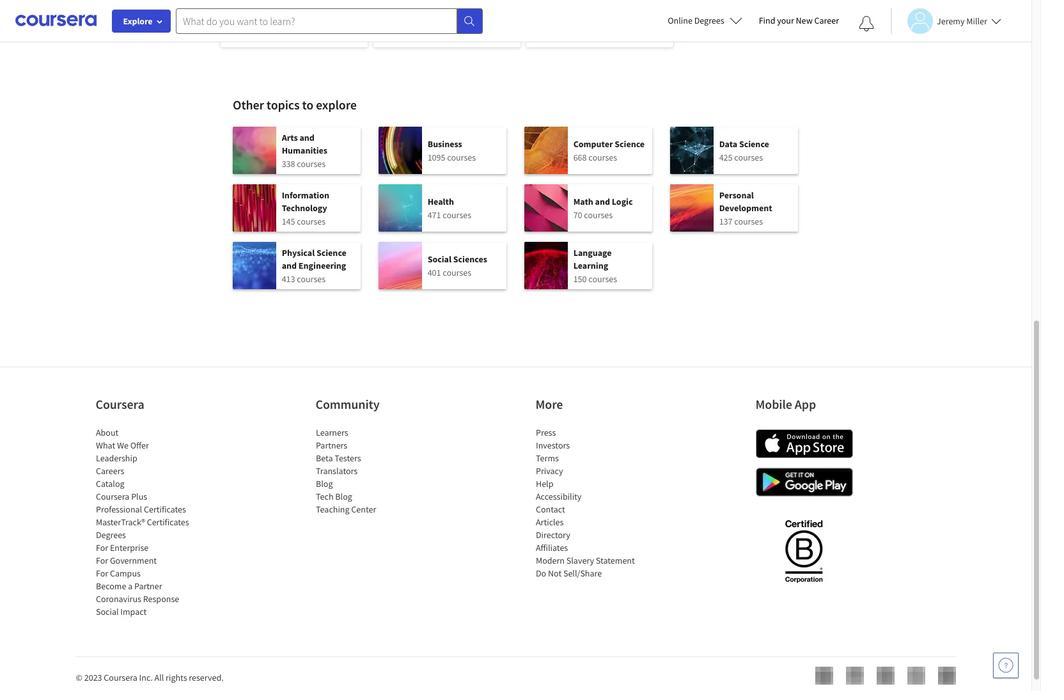 Task type: vqa. For each thing, say whether or not it's contained in the screenshot.


Task type: describe. For each thing, give the bounding box(es) containing it.
terms link
[[536, 452, 559, 464]]

2 placeholder image from the left
[[939, 667, 956, 685]]

professional
[[96, 504, 142, 515]]

668
[[574, 151, 587, 163]]

to
[[302, 97, 314, 113]]

professional certificates link
[[96, 504, 186, 515]]

math
[[574, 196, 594, 207]]

translators
[[316, 465, 358, 477]]

careers
[[96, 465, 124, 477]]

technology
[[282, 202, 327, 213]]

1095
[[428, 151, 446, 163]]

other
[[233, 97, 264, 113]]

courses inside information technology 145 courses
[[297, 215, 326, 227]]

offer
[[130, 440, 149, 451]]

accessibility
[[536, 491, 582, 502]]

degrees inside popup button
[[695, 15, 725, 26]]

articles
[[536, 516, 564, 528]]

modern slavery statement link
[[536, 555, 635, 566]]

partners
[[316, 440, 347, 451]]

a
[[128, 580, 132, 592]]

2 placeholder image from the left
[[846, 667, 864, 685]]

online degrees
[[668, 15, 725, 26]]

plus
[[131, 491, 147, 502]]

other topics to explore
[[233, 97, 357, 113]]

courses inside the physical science and engineering 413 courses
[[297, 273, 326, 284]]

137
[[720, 215, 733, 227]]

testers
[[335, 452, 361, 464]]

sell/share
[[563, 568, 602, 579]]

press
[[536, 427, 556, 438]]

app
[[795, 396, 817, 412]]

government
[[110, 555, 156, 566]]

help center image
[[999, 658, 1014, 673]]

0 vertical spatial coursera
[[96, 396, 144, 412]]

logic
[[612, 196, 633, 207]]

explore
[[123, 15, 153, 27]]

computer
[[574, 138, 613, 149]]

personal development 137 courses
[[720, 189, 773, 227]]

courses inside arts and humanities 338 courses
[[297, 158, 326, 169]]

all
[[155, 672, 164, 683]]

physical science and engineering 413 courses
[[282, 247, 347, 284]]

statement
[[596, 555, 635, 566]]

for enterprise link
[[96, 542, 148, 554]]

beta testers link
[[316, 452, 361, 464]]

health
[[428, 196, 454, 207]]

degrees inside "about what we offer leadership careers catalog coursera plus professional certificates mastertrack® certificates degrees for enterprise for government for campus become a partner coronavirus response social impact"
[[96, 529, 126, 541]]

find your new career link
[[753, 13, 846, 29]]

what we offer link
[[96, 440, 149, 451]]

about link
[[96, 427, 118, 438]]

338
[[282, 158, 295, 169]]

science for computer science 668 courses
[[615, 138, 645, 149]]

become a partner link
[[96, 580, 162, 592]]

topics
[[267, 97, 300, 113]]

accessibility link
[[536, 491, 582, 502]]

not
[[548, 568, 562, 579]]

arts
[[282, 132, 298, 143]]

1 vertical spatial certificates
[[147, 516, 189, 528]]

new
[[796, 15, 813, 26]]

and for math
[[596, 196, 611, 207]]

miller
[[967, 15, 988, 27]]

for government link
[[96, 555, 156, 566]]

degrees link
[[96, 529, 126, 541]]

data
[[720, 138, 738, 149]]

social impact link
[[96, 606, 146, 618]]

business 1095 courses
[[428, 138, 476, 163]]

courses inside personal development 137 courses
[[735, 215, 764, 227]]

we
[[117, 440, 128, 451]]

70
[[574, 209, 583, 220]]

social sciences 401 courses
[[428, 253, 488, 278]]

1 for from the top
[[96, 542, 108, 554]]

press link
[[536, 427, 556, 438]]

language
[[574, 247, 612, 258]]

2 for from the top
[[96, 555, 108, 566]]

slavery
[[567, 555, 594, 566]]

careers link
[[96, 465, 124, 477]]

3 for from the top
[[96, 568, 108, 579]]

leadership
[[96, 452, 137, 464]]

mastertrack®
[[96, 516, 145, 528]]

tech
[[316, 491, 333, 502]]

become
[[96, 580, 126, 592]]

blog link
[[316, 478, 333, 490]]

personal
[[720, 189, 754, 201]]

health 471 courses
[[428, 196, 472, 220]]



Task type: locate. For each thing, give the bounding box(es) containing it.
courses inside language learning 150 courses
[[589, 273, 618, 284]]

and up 413 at the top left of the page
[[282, 260, 297, 271]]

center
[[351, 504, 376, 515]]

data science 425 courses
[[720, 138, 770, 163]]

coursera left inc.
[[104, 672, 137, 683]]

for
[[96, 542, 108, 554], [96, 555, 108, 566], [96, 568, 108, 579]]

directory link
[[536, 529, 570, 541]]

terms
[[536, 452, 559, 464]]

courses inside health 471 courses
[[443, 209, 472, 220]]

response
[[143, 593, 179, 605]]

1 placeholder image from the left
[[816, 667, 834, 685]]

1 placeholder image from the left
[[877, 667, 895, 685]]

and inside arts and humanities 338 courses
[[300, 132, 315, 143]]

1 horizontal spatial placeholder image
[[939, 667, 956, 685]]

affiliates link
[[536, 542, 568, 554]]

social inside "about what we offer leadership careers catalog coursera plus professional certificates mastertrack® certificates degrees for enterprise for government for campus become a partner coronavirus response social impact"
[[96, 606, 118, 618]]

0 horizontal spatial placeholder image
[[877, 667, 895, 685]]

tech blog link
[[316, 491, 352, 502]]

science inside data science 425 courses
[[740, 138, 770, 149]]

courses inside social sciences 401 courses
[[443, 267, 472, 278]]

online degrees button
[[658, 6, 753, 35]]

courses inside business 1095 courses
[[448, 151, 476, 163]]

coursera
[[96, 396, 144, 412], [96, 491, 129, 502], [104, 672, 137, 683]]

contact
[[536, 504, 565, 515]]

online
[[668, 15, 693, 26]]

explore button
[[112, 10, 171, 33]]

and up humanities
[[300, 132, 315, 143]]

investors
[[536, 440, 570, 451]]

425
[[720, 151, 733, 163]]

engineering
[[299, 260, 346, 271]]

reserved.
[[189, 672, 224, 683]]

find
[[759, 15, 776, 26]]

about
[[96, 427, 118, 438]]

1 horizontal spatial and
[[300, 132, 315, 143]]

for up for campus link
[[96, 555, 108, 566]]

placeholder image
[[877, 667, 895, 685], [939, 667, 956, 685]]

mastertrack® certificates link
[[96, 516, 189, 528]]

What do you want to learn? text field
[[176, 8, 458, 34]]

2 horizontal spatial and
[[596, 196, 611, 207]]

list
[[233, 127, 799, 300], [96, 426, 204, 618], [316, 426, 425, 516], [536, 426, 645, 580]]

degrees down mastertrack®
[[96, 529, 126, 541]]

science for physical science and engineering 413 courses
[[317, 247, 347, 258]]

social up 401
[[428, 253, 452, 265]]

jeremy
[[938, 15, 965, 27]]

list for more
[[536, 426, 645, 580]]

courses right 425
[[735, 151, 764, 163]]

science inside computer science 668 courses
[[615, 138, 645, 149]]

degrees right online on the top right of page
[[695, 15, 725, 26]]

mobile app
[[756, 396, 817, 412]]

science up engineering
[[317, 247, 347, 258]]

2 vertical spatial and
[[282, 260, 297, 271]]

1 vertical spatial social
[[96, 606, 118, 618]]

list containing arts and humanities
[[233, 127, 799, 300]]

help
[[536, 478, 554, 490]]

science for data science 425 courses
[[740, 138, 770, 149]]

placeholder image
[[816, 667, 834, 685], [846, 667, 864, 685], [908, 667, 926, 685]]

and inside math and logic 70 courses
[[596, 196, 611, 207]]

1 horizontal spatial science
[[615, 138, 645, 149]]

0 vertical spatial for
[[96, 542, 108, 554]]

list containing learners
[[316, 426, 425, 516]]

list for coursera
[[96, 426, 204, 618]]

3 placeholder image from the left
[[908, 667, 926, 685]]

modern
[[536, 555, 565, 566]]

courses down engineering
[[297, 273, 326, 284]]

None search field
[[176, 8, 483, 34]]

0 vertical spatial blog
[[316, 478, 333, 490]]

coursera image
[[15, 10, 97, 31]]

0 horizontal spatial social
[[96, 606, 118, 618]]

for up become
[[96, 568, 108, 579]]

information technology 145 courses
[[282, 189, 330, 227]]

science right the data
[[740, 138, 770, 149]]

2 vertical spatial for
[[96, 568, 108, 579]]

courses down health
[[443, 209, 472, 220]]

coursera inside "about what we offer leadership careers catalog coursera plus professional certificates mastertrack® certificates degrees for enterprise for government for campus become a partner coronavirus response social impact"
[[96, 491, 129, 502]]

2 vertical spatial coursera
[[104, 672, 137, 683]]

courses down computer
[[589, 151, 618, 163]]

2 horizontal spatial science
[[740, 138, 770, 149]]

physical
[[282, 247, 315, 258]]

social down coronavirus
[[96, 606, 118, 618]]

social
[[428, 253, 452, 265], [96, 606, 118, 618]]

for down degrees link
[[96, 542, 108, 554]]

© 2023 coursera inc. all rights reserved.
[[76, 672, 224, 683]]

leadership link
[[96, 452, 137, 464]]

list containing about
[[96, 426, 204, 618]]

career
[[815, 15, 840, 26]]

show notifications image
[[859, 16, 875, 31]]

list for other topics to explore
[[233, 127, 799, 300]]

do
[[536, 568, 546, 579]]

1 horizontal spatial degrees
[[695, 15, 725, 26]]

enterprise
[[110, 542, 148, 554]]

and right math
[[596, 196, 611, 207]]

courses down technology
[[297, 215, 326, 227]]

0 horizontal spatial placeholder image
[[816, 667, 834, 685]]

1 vertical spatial coursera
[[96, 491, 129, 502]]

certificates up mastertrack® certificates link at the left bottom
[[144, 504, 186, 515]]

145
[[282, 215, 295, 227]]

catalog link
[[96, 478, 124, 490]]

courses inside math and logic 70 courses
[[585, 209, 613, 220]]

partners link
[[316, 440, 347, 451]]

courses
[[448, 151, 476, 163], [589, 151, 618, 163], [735, 151, 764, 163], [297, 158, 326, 169], [443, 209, 472, 220], [585, 209, 613, 220], [297, 215, 326, 227], [735, 215, 764, 227], [443, 267, 472, 278], [297, 273, 326, 284], [589, 273, 618, 284]]

coursera up the about
[[96, 396, 144, 412]]

inc.
[[139, 672, 153, 683]]

mobile
[[756, 396, 793, 412]]

2023
[[84, 672, 102, 683]]

science right computer
[[615, 138, 645, 149]]

401
[[428, 267, 441, 278]]

©
[[76, 672, 83, 683]]

and for arts
[[300, 132, 315, 143]]

courses down learning
[[589, 273, 618, 284]]

blog up tech
[[316, 478, 333, 490]]

help link
[[536, 478, 554, 490]]

download on the app store image
[[756, 429, 853, 458]]

1 horizontal spatial blog
[[335, 491, 352, 502]]

privacy link
[[536, 465, 563, 477]]

0 horizontal spatial degrees
[[96, 529, 126, 541]]

development
[[720, 202, 773, 213]]

1 vertical spatial for
[[96, 555, 108, 566]]

science
[[615, 138, 645, 149], [740, 138, 770, 149], [317, 247, 347, 258]]

catalog
[[96, 478, 124, 490]]

for campus link
[[96, 568, 140, 579]]

coursera down the catalog link
[[96, 491, 129, 502]]

courses down 'development'
[[735, 215, 764, 227]]

learning
[[574, 260, 609, 271]]

jeremy miller button
[[891, 8, 1002, 34]]

0 vertical spatial social
[[428, 253, 452, 265]]

translators link
[[316, 465, 358, 477]]

courses down business
[[448, 151, 476, 163]]

certificates down professional certificates link
[[147, 516, 189, 528]]

coronavirus
[[96, 593, 141, 605]]

list containing press
[[536, 426, 645, 580]]

computer science 668 courses
[[574, 138, 645, 163]]

1 vertical spatial blog
[[335, 491, 352, 502]]

1 horizontal spatial social
[[428, 253, 452, 265]]

investors link
[[536, 440, 570, 451]]

campus
[[110, 568, 140, 579]]

logo of certified b corporation image
[[778, 513, 831, 589]]

0 vertical spatial degrees
[[695, 15, 725, 26]]

1 vertical spatial degrees
[[96, 529, 126, 541]]

2 horizontal spatial placeholder image
[[908, 667, 926, 685]]

about what we offer leadership careers catalog coursera plus professional certificates mastertrack® certificates degrees for enterprise for government for campus become a partner coronavirus response social impact
[[96, 427, 189, 618]]

and inside the physical science and engineering 413 courses
[[282, 260, 297, 271]]

do not sell/share link
[[536, 568, 602, 579]]

courses down math
[[585, 209, 613, 220]]

social inside social sciences 401 courses
[[428, 253, 452, 265]]

language learning 150 courses
[[574, 247, 618, 284]]

rights
[[166, 672, 187, 683]]

get it on google play image
[[756, 468, 853, 497]]

contact link
[[536, 504, 565, 515]]

courses inside data science 425 courses
[[735, 151, 764, 163]]

information
[[282, 189, 330, 201]]

courses down sciences
[[443, 267, 472, 278]]

learners link
[[316, 427, 348, 438]]

learners
[[316, 427, 348, 438]]

beta
[[316, 452, 333, 464]]

arts and humanities 338 courses
[[282, 132, 328, 169]]

0 horizontal spatial blog
[[316, 478, 333, 490]]

and
[[300, 132, 315, 143], [596, 196, 611, 207], [282, 260, 297, 271]]

0 horizontal spatial and
[[282, 260, 297, 271]]

community
[[316, 396, 380, 412]]

partner
[[134, 580, 162, 592]]

0 vertical spatial and
[[300, 132, 315, 143]]

coursera plus link
[[96, 491, 147, 502]]

math and logic 70 courses
[[574, 196, 633, 220]]

1 vertical spatial and
[[596, 196, 611, 207]]

courses inside computer science 668 courses
[[589, 151, 618, 163]]

science inside the physical science and engineering 413 courses
[[317, 247, 347, 258]]

0 horizontal spatial science
[[317, 247, 347, 258]]

list for community
[[316, 426, 425, 516]]

articles link
[[536, 516, 564, 528]]

0 vertical spatial certificates
[[144, 504, 186, 515]]

blog up "teaching center" link
[[335, 491, 352, 502]]

courses down humanities
[[297, 158, 326, 169]]

1 horizontal spatial placeholder image
[[846, 667, 864, 685]]



